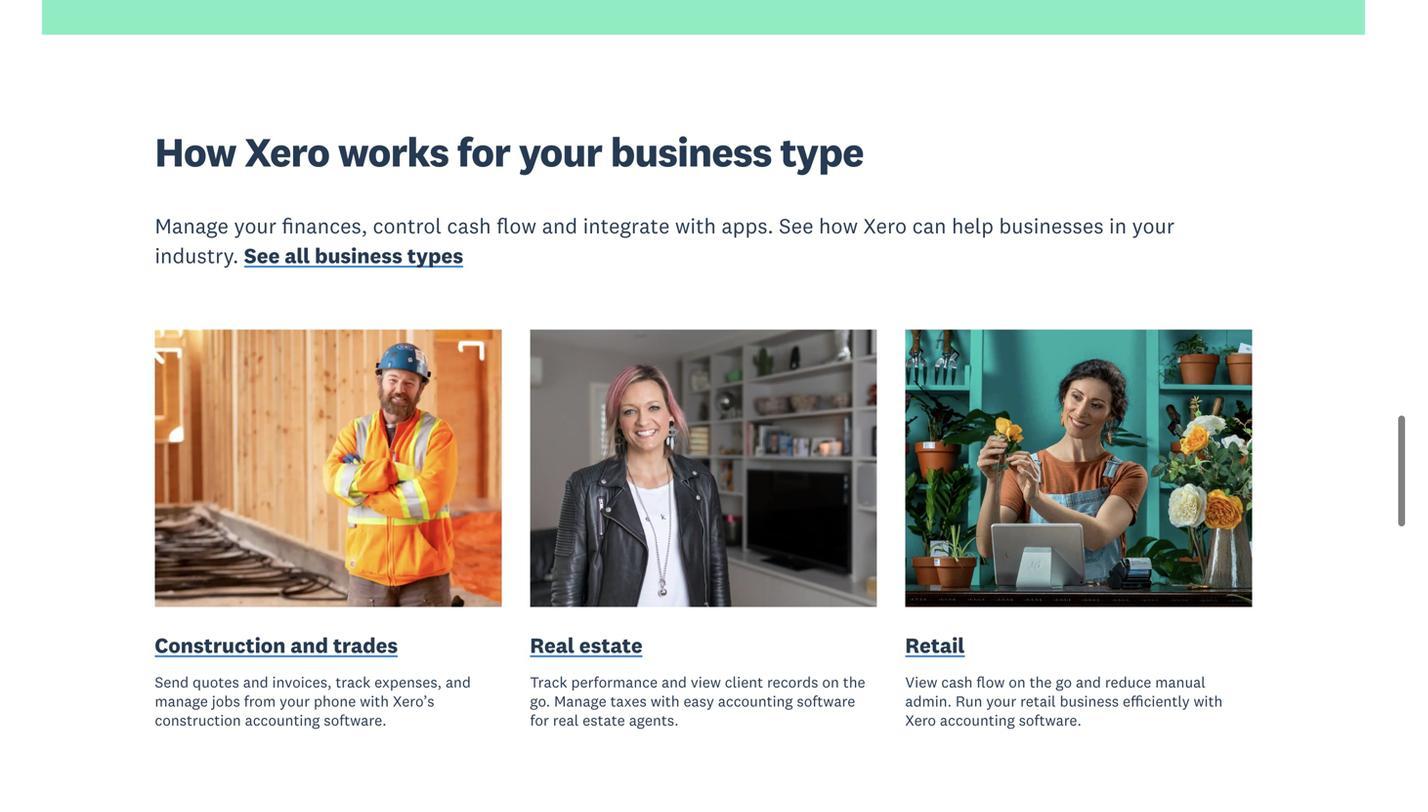 Task type: locate. For each thing, give the bounding box(es) containing it.
view
[[906, 673, 938, 692]]

with inside view cash flow on the go and reduce manual admin. run your retail business efficiently with xero accounting software.
[[1194, 692, 1223, 711]]

xero left can
[[864, 213, 907, 239]]

manage
[[155, 213, 229, 239], [554, 692, 607, 711]]

real estate link
[[530, 631, 643, 663]]

see left the all
[[244, 243, 280, 270]]

1 horizontal spatial see
[[779, 213, 814, 239]]

0 vertical spatial for
[[457, 126, 511, 178]]

flow left retail
[[977, 673, 1005, 692]]

1 horizontal spatial on
[[1009, 673, 1026, 692]]

1 horizontal spatial flow
[[977, 673, 1005, 692]]

phone
[[314, 692, 356, 711]]

cash right view at the right of the page
[[942, 673, 973, 692]]

software. inside the send quotes and invoices, track expenses, and manage jobs from your phone with xero's construction accounting software.
[[324, 711, 387, 730]]

and inside track performance and view client records on the go. manage taxes with easy accounting software for real estate agents.
[[662, 673, 687, 692]]

xero's
[[393, 692, 435, 711]]

0 vertical spatial see
[[779, 213, 814, 239]]

manage inside manage your finances, control cash flow and integrate with apps. see how xero can help businesses in your industry.
[[155, 213, 229, 239]]

performance
[[571, 673, 658, 692]]

2 on from the left
[[1009, 673, 1026, 692]]

track
[[530, 673, 568, 692]]

and inside view cash flow on the go and reduce manual admin. run your retail business efficiently with xero accounting software.
[[1076, 673, 1102, 692]]

xero inside manage your finances, control cash flow and integrate with apps. see how xero can help businesses in your industry.
[[864, 213, 907, 239]]

how
[[155, 126, 236, 178]]

2 horizontal spatial business
[[1060, 692, 1120, 711]]

with left easy
[[651, 692, 680, 711]]

manage up industry.
[[155, 213, 229, 239]]

on
[[823, 673, 840, 692], [1009, 673, 1026, 692]]

estate up performance
[[580, 633, 643, 660]]

1 horizontal spatial for
[[530, 711, 549, 730]]

2 vertical spatial xero
[[906, 711, 937, 730]]

see
[[779, 213, 814, 239], [244, 243, 280, 270]]

see left the how
[[779, 213, 814, 239]]

1 horizontal spatial business
[[611, 126, 772, 178]]

manage right the go.
[[554, 692, 607, 711]]

with
[[675, 213, 717, 239], [651, 692, 680, 711], [360, 692, 389, 711], [1194, 692, 1223, 711]]

business down finances,
[[315, 243, 403, 270]]

types
[[407, 243, 464, 270]]

2 software. from the left
[[1019, 711, 1082, 730]]

the left go
[[1030, 673, 1052, 692]]

1 software. from the left
[[324, 711, 387, 730]]

your inside view cash flow on the go and reduce manual admin. run your retail business efficiently with xero accounting software.
[[987, 692, 1017, 711]]

2 the from the left
[[1030, 673, 1052, 692]]

and left view
[[662, 673, 687, 692]]

see inside manage your finances, control cash flow and integrate with apps. see how xero can help businesses in your industry.
[[779, 213, 814, 239]]

1 horizontal spatial software.
[[1019, 711, 1082, 730]]

2 horizontal spatial accounting
[[940, 711, 1016, 730]]

manage your finances, control cash flow and integrate with apps. see how xero can help businesses in your industry.
[[155, 213, 1175, 270]]

2 vertical spatial business
[[1060, 692, 1120, 711]]

0 horizontal spatial accounting
[[245, 711, 320, 730]]

and left integrate
[[542, 213, 578, 239]]

works
[[338, 126, 449, 178]]

client
[[725, 673, 764, 692]]

with left xero's
[[360, 692, 389, 711]]

0 vertical spatial flow
[[497, 213, 537, 239]]

your
[[519, 126, 602, 178], [234, 213, 277, 239], [1133, 213, 1175, 239], [280, 692, 310, 711], [987, 692, 1017, 711]]

1 vertical spatial for
[[530, 711, 549, 730]]

1 horizontal spatial the
[[1030, 673, 1052, 692]]

trades
[[333, 633, 398, 660]]

agents.
[[629, 711, 679, 730]]

the inside track performance and view client records on the go. manage taxes with easy accounting software for real estate agents.
[[843, 673, 866, 692]]

flow down how xero works for your business type
[[497, 213, 537, 239]]

accounting
[[718, 692, 793, 711], [245, 711, 320, 730], [940, 711, 1016, 730]]

software
[[797, 692, 856, 711]]

construction
[[155, 633, 286, 660]]

0 horizontal spatial see
[[244, 243, 280, 270]]

1 vertical spatial see
[[244, 243, 280, 270]]

0 vertical spatial manage
[[155, 213, 229, 239]]

retail
[[1021, 692, 1056, 711]]

records
[[767, 673, 819, 692]]

1 vertical spatial estate
[[583, 711, 626, 730]]

1 the from the left
[[843, 673, 866, 692]]

the right 'records'
[[843, 673, 866, 692]]

on left go
[[1009, 673, 1026, 692]]

accounting right easy
[[718, 692, 793, 711]]

cash up types at top left
[[447, 213, 491, 239]]

business right retail
[[1060, 692, 1120, 711]]

finances,
[[282, 213, 368, 239]]

reduce
[[1106, 673, 1152, 692]]

track performance and view client records on the go. manage taxes with easy accounting software for real estate agents.
[[530, 673, 866, 730]]

with left apps.
[[675, 213, 717, 239]]

0 horizontal spatial the
[[843, 673, 866, 692]]

industry.
[[155, 243, 239, 270]]

construction and trades
[[155, 633, 398, 660]]

expenses,
[[375, 673, 442, 692]]

estate right real
[[583, 711, 626, 730]]

flow inside view cash flow on the go and reduce manual admin. run your retail business efficiently with xero accounting software.
[[977, 673, 1005, 692]]

retail link
[[906, 631, 965, 664]]

0 horizontal spatial cash
[[447, 213, 491, 239]]

estate
[[580, 633, 643, 660], [583, 711, 626, 730]]

for inside track performance and view client records on the go. manage taxes with easy accounting software for real estate agents.
[[530, 711, 549, 730]]

integrate
[[583, 213, 670, 239]]

cash
[[447, 213, 491, 239], [942, 673, 973, 692]]

1 vertical spatial flow
[[977, 673, 1005, 692]]

1 vertical spatial xero
[[864, 213, 907, 239]]

software. down go
[[1019, 711, 1082, 730]]

xero up finances,
[[245, 126, 330, 178]]

software.
[[324, 711, 387, 730], [1019, 711, 1082, 730]]

0 horizontal spatial software.
[[324, 711, 387, 730]]

0 horizontal spatial flow
[[497, 213, 537, 239]]

1 horizontal spatial manage
[[554, 692, 607, 711]]

on right 'records'
[[823, 673, 840, 692]]

0 horizontal spatial manage
[[155, 213, 229, 239]]

1 vertical spatial cash
[[942, 673, 973, 692]]

run
[[956, 692, 983, 711]]

business inside view cash flow on the go and reduce manual admin. run your retail business efficiently with xero accounting software.
[[1060, 692, 1120, 711]]

flow
[[497, 213, 537, 239], [977, 673, 1005, 692]]

xero down view at the right of the page
[[906, 711, 937, 730]]

1 horizontal spatial accounting
[[718, 692, 793, 711]]

the inside view cash flow on the go and reduce manual admin. run your retail business efficiently with xero accounting software.
[[1030, 673, 1052, 692]]

for
[[457, 126, 511, 178], [530, 711, 549, 730]]

0 horizontal spatial on
[[823, 673, 840, 692]]

accounting left retail
[[940, 711, 1016, 730]]

with right efficiently
[[1194, 692, 1223, 711]]

1 vertical spatial business
[[315, 243, 403, 270]]

for left real
[[530, 711, 549, 730]]

construction and trades link
[[155, 631, 398, 664]]

0 vertical spatial cash
[[447, 213, 491, 239]]

1 vertical spatial manage
[[554, 692, 607, 711]]

1 on from the left
[[823, 673, 840, 692]]

software. down track
[[324, 711, 387, 730]]

the
[[843, 673, 866, 692], [1030, 673, 1052, 692]]

type
[[780, 126, 864, 178]]

efficiently
[[1123, 692, 1190, 711]]

admin.
[[906, 692, 952, 711]]

accounting down invoices,
[[245, 711, 320, 730]]

for right works
[[457, 126, 511, 178]]

and
[[542, 213, 578, 239], [291, 633, 328, 660], [662, 673, 687, 692], [243, 673, 269, 692], [446, 673, 471, 692], [1076, 673, 1102, 692]]

business up manage your finances, control cash flow and integrate with apps. see how xero can help businesses in your industry.
[[611, 126, 772, 178]]

manage inside track performance and view client records on the go. manage taxes with easy accounting software for real estate agents.
[[554, 692, 607, 711]]

xero
[[245, 126, 330, 178], [864, 213, 907, 239], [906, 711, 937, 730]]

your inside the send quotes and invoices, track expenses, and manage jobs from your phone with xero's construction accounting software.
[[280, 692, 310, 711]]

with inside track performance and view client records on the go. manage taxes with easy accounting software for real estate agents.
[[651, 692, 680, 711]]

1 horizontal spatial cash
[[942, 673, 973, 692]]

and right go
[[1076, 673, 1102, 692]]

business
[[611, 126, 772, 178], [315, 243, 403, 270], [1060, 692, 1120, 711]]



Task type: vqa. For each thing, say whether or not it's contained in the screenshot.
topmost the See
yes



Task type: describe. For each thing, give the bounding box(es) containing it.
how
[[819, 213, 858, 239]]

real
[[553, 711, 579, 730]]

and inside manage your finances, control cash flow and integrate with apps. see how xero can help businesses in your industry.
[[542, 213, 578, 239]]

xero inside view cash flow on the go and reduce manual admin. run your retail business efficiently with xero accounting software.
[[906, 711, 937, 730]]

go
[[1056, 673, 1073, 692]]

manage
[[155, 692, 208, 711]]

on inside track performance and view client records on the go. manage taxes with easy accounting software for real estate agents.
[[823, 673, 840, 692]]

0 vertical spatial estate
[[580, 633, 643, 660]]

control
[[373, 213, 442, 239]]

0 horizontal spatial for
[[457, 126, 511, 178]]

and right xero's
[[446, 673, 471, 692]]

view
[[691, 673, 721, 692]]

send
[[155, 673, 189, 692]]

on inside view cash flow on the go and reduce manual admin. run your retail business efficiently with xero accounting software.
[[1009, 673, 1026, 692]]

accounting inside track performance and view client records on the go. manage taxes with easy accounting software for real estate agents.
[[718, 692, 793, 711]]

view cash flow on the go and reduce manual admin. run your retail business efficiently with xero accounting software.
[[906, 673, 1223, 730]]

help
[[952, 213, 994, 239]]

0 vertical spatial xero
[[245, 126, 330, 178]]

with inside the send quotes and invoices, track expenses, and manage jobs from your phone with xero's construction accounting software.
[[360, 692, 389, 711]]

go.
[[530, 692, 551, 711]]

with inside manage your finances, control cash flow and integrate with apps. see how xero can help businesses in your industry.
[[675, 213, 717, 239]]

manual
[[1156, 673, 1206, 692]]

real estate
[[530, 633, 643, 660]]

0 vertical spatial business
[[611, 126, 772, 178]]

taxes
[[611, 692, 647, 711]]

from
[[244, 692, 276, 711]]

all
[[285, 243, 310, 270]]

0 horizontal spatial business
[[315, 243, 403, 270]]

cash inside manage your finances, control cash flow and integrate with apps. see how xero can help businesses in your industry.
[[447, 213, 491, 239]]

see all business types
[[244, 243, 464, 270]]

flow inside manage your finances, control cash flow and integrate with apps. see how xero can help businesses in your industry.
[[497, 213, 537, 239]]

easy
[[684, 692, 715, 711]]

jobs
[[212, 692, 240, 711]]

quotes
[[193, 673, 239, 692]]

apps.
[[722, 213, 774, 239]]

can
[[913, 213, 947, 239]]

accounting inside view cash flow on the go and reduce manual admin. run your retail business efficiently with xero accounting software.
[[940, 711, 1016, 730]]

how xero works for your business type
[[155, 126, 864, 178]]

in
[[1110, 213, 1127, 239]]

track
[[336, 673, 371, 692]]

real
[[530, 633, 575, 660]]

construction
[[155, 711, 241, 730]]

retail
[[906, 633, 965, 660]]

invoices,
[[272, 673, 332, 692]]

businesses
[[1000, 213, 1104, 239]]

and right jobs
[[243, 673, 269, 692]]

send quotes and invoices, track expenses, and manage jobs from your phone with xero's construction accounting software.
[[155, 673, 471, 730]]

estate inside track performance and view client records on the go. manage taxes with easy accounting software for real estate agents.
[[583, 711, 626, 730]]

and up invoices,
[[291, 633, 328, 660]]

software. inside view cash flow on the go and reduce manual admin. run your retail business efficiently with xero accounting software.
[[1019, 711, 1082, 730]]

accounting inside the send quotes and invoices, track expenses, and manage jobs from your phone with xero's construction accounting software.
[[245, 711, 320, 730]]

see all business types link
[[244, 243, 464, 273]]

cash inside view cash flow on the go and reduce manual admin. run your retail business efficiently with xero accounting software.
[[942, 673, 973, 692]]



